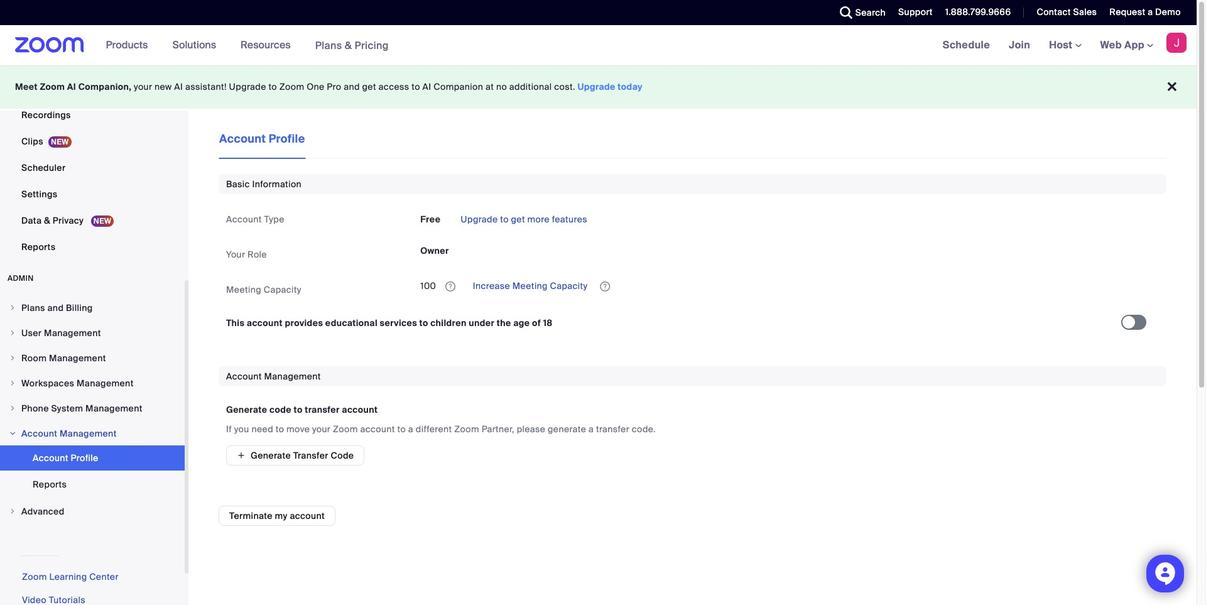 Task type: vqa. For each thing, say whether or not it's contained in the screenshot.
REPORTS link to the bottom
yes



Task type: locate. For each thing, give the bounding box(es) containing it.
side navigation navigation
[[0, 0, 188, 605]]

management up account management 'menu item' on the bottom left of page
[[85, 403, 142, 414]]

to right code
[[294, 404, 303, 415]]

management down billing
[[44, 327, 101, 339]]

1 horizontal spatial and
[[344, 81, 360, 92]]

upgrade right cost.
[[578, 81, 616, 92]]

account right this
[[247, 317, 283, 328]]

schedule
[[943, 38, 990, 52]]

0 horizontal spatial profile
[[71, 452, 98, 464]]

educational
[[325, 317, 378, 328]]

0 vertical spatial generate
[[226, 404, 267, 415]]

1.888.799.9666 button
[[936, 0, 1014, 25], [945, 6, 1011, 18]]

0 vertical spatial your
[[134, 81, 152, 92]]

meeting
[[513, 280, 548, 291], [226, 284, 261, 295]]

zoom right meet
[[40, 81, 65, 92]]

1 horizontal spatial your
[[312, 423, 331, 435]]

right image inside account management 'menu item'
[[9, 430, 16, 437]]

1 horizontal spatial &
[[345, 39, 352, 52]]

transfer up "move"
[[305, 404, 340, 415]]

a left demo
[[1148, 6, 1153, 18]]

0 horizontal spatial transfer
[[305, 404, 340, 415]]

management up generate code to transfer account
[[264, 370, 321, 382]]

1 vertical spatial account profile
[[33, 452, 98, 464]]

3 right image from the top
[[9, 354, 16, 362]]

reports down data
[[21, 241, 56, 253]]

2 right image from the top
[[9, 329, 16, 337]]

zoom
[[40, 81, 65, 92], [279, 81, 304, 92], [333, 423, 358, 435], [454, 423, 479, 435], [22, 571, 47, 582]]

join link
[[1000, 25, 1040, 65]]

1.888.799.9666
[[945, 6, 1011, 18]]

billing
[[66, 302, 93, 313]]

cost.
[[554, 81, 575, 92]]

to down resources dropdown button
[[269, 81, 277, 92]]

and left billing
[[47, 302, 64, 313]]

web app button
[[1100, 38, 1153, 52]]

products button
[[106, 25, 154, 65]]

0 horizontal spatial account profile link
[[0, 445, 185, 471]]

account profile down account management 'menu item' on the bottom left of page
[[33, 452, 98, 464]]

today
[[618, 81, 643, 92]]

right image inside workspaces management menu item
[[9, 379, 16, 387]]

a right generate
[[589, 423, 594, 435]]

account management up code
[[226, 370, 321, 382]]

generate down 'need'
[[251, 450, 291, 461]]

1 vertical spatial and
[[47, 302, 64, 313]]

reports link down data & privacy link at the top of the page
[[0, 234, 185, 259]]

management inside 'menu item'
[[60, 428, 117, 439]]

meeting up of
[[513, 280, 548, 291]]

0 horizontal spatial account management
[[21, 428, 117, 439]]

profile inside main content main content
[[269, 131, 305, 146]]

user management menu item
[[0, 321, 185, 345]]

& inside product information navigation
[[345, 39, 352, 52]]

0 vertical spatial account profile link
[[219, 131, 306, 159]]

web app
[[1100, 38, 1145, 52]]

1 vertical spatial get
[[511, 213, 525, 225]]

1 horizontal spatial account profile link
[[219, 131, 306, 159]]

management
[[44, 327, 101, 339], [49, 352, 106, 364], [264, 370, 321, 382], [77, 378, 134, 389], [85, 403, 142, 414], [60, 428, 117, 439]]

zoom left one
[[279, 81, 304, 92]]

account management down system
[[21, 428, 117, 439]]

meetings navigation
[[933, 25, 1197, 66]]

get inside main content main content
[[511, 213, 525, 225]]

0 vertical spatial account management
[[226, 370, 321, 382]]

generate
[[548, 423, 586, 435]]

management for workspaces management menu item
[[77, 378, 134, 389]]

profile
[[269, 131, 305, 146], [71, 452, 98, 464]]

0 vertical spatial transfer
[[305, 404, 340, 415]]

0 vertical spatial plans
[[315, 39, 342, 52]]

1 vertical spatial account management
[[21, 428, 117, 439]]

main content main content
[[188, 111, 1197, 605]]

& for privacy
[[44, 215, 50, 226]]

settings
[[21, 188, 57, 200]]

center
[[89, 571, 119, 582]]

1 vertical spatial account profile link
[[0, 445, 185, 471]]

right image inside plans and billing menu item
[[9, 304, 16, 312]]

zoom left learning
[[22, 571, 47, 582]]

0 horizontal spatial &
[[44, 215, 50, 226]]

1 horizontal spatial meeting
[[513, 280, 548, 291]]

1 horizontal spatial upgrade
[[461, 213, 498, 225]]

profile down account management 'menu item' on the bottom left of page
[[71, 452, 98, 464]]

account down phone
[[21, 428, 57, 439]]

right image
[[9, 405, 16, 412]]

1 vertical spatial plans
[[21, 302, 45, 313]]

0 horizontal spatial and
[[47, 302, 64, 313]]

profile inside account management menu
[[71, 452, 98, 464]]

join
[[1009, 38, 1030, 52]]

0 horizontal spatial plans
[[21, 302, 45, 313]]

right image for room
[[9, 354, 16, 362]]

right image inside user management menu item
[[9, 329, 16, 337]]

6 right image from the top
[[9, 508, 16, 515]]

capacity left the learn more about increasing meeting capacity icon
[[550, 280, 588, 291]]

account management inside 'menu item'
[[21, 428, 117, 439]]

5 right image from the top
[[9, 430, 16, 437]]

ai
[[67, 81, 76, 92], [174, 81, 183, 92], [423, 81, 431, 92]]

1 horizontal spatial transfer
[[596, 423, 630, 435]]

reports up advanced
[[33, 479, 67, 490]]

right image inside room management menu item
[[9, 354, 16, 362]]

to left different
[[397, 423, 406, 435]]

1 vertical spatial &
[[44, 215, 50, 226]]

0 horizontal spatial account profile
[[33, 452, 98, 464]]

of
[[532, 317, 541, 328]]

account right my
[[290, 510, 325, 521]]

account left type
[[226, 213, 262, 225]]

right image inside advanced menu item
[[9, 508, 16, 515]]

generate up you at the bottom of page
[[226, 404, 267, 415]]

plans up meet zoom ai companion, your new ai assistant! upgrade to zoom one pro and get access to ai companion at no additional cost. upgrade today
[[315, 39, 342, 52]]

generate inside generate transfer code button
[[251, 450, 291, 461]]

& left pricing
[[345, 39, 352, 52]]

upgrade to get more features
[[461, 213, 587, 225]]

age
[[513, 317, 530, 328]]

contact sales link
[[1027, 0, 1100, 25], [1037, 6, 1097, 18]]

and
[[344, 81, 360, 92], [47, 302, 64, 313]]

capacity up provides
[[264, 284, 301, 295]]

1 right image from the top
[[9, 304, 16, 312]]

a left different
[[408, 423, 413, 435]]

0 vertical spatial get
[[362, 81, 376, 92]]

your
[[134, 81, 152, 92], [312, 423, 331, 435]]

account
[[247, 317, 283, 328], [342, 404, 378, 415], [360, 423, 395, 435], [290, 510, 325, 521]]

upgrade to get more features link
[[461, 213, 587, 225]]

free
[[421, 213, 441, 225]]

generate
[[226, 404, 267, 415], [251, 450, 291, 461]]

1 horizontal spatial get
[[511, 213, 525, 225]]

need
[[252, 423, 273, 435]]

reports link up advanced menu item
[[0, 472, 185, 497]]

upgrade right the free
[[461, 213, 498, 225]]

application containing 100
[[421, 279, 887, 299]]

help info, meeting capacity image
[[442, 281, 459, 292]]

account type
[[226, 213, 284, 225]]

0 vertical spatial account profile
[[219, 131, 305, 146]]

0 horizontal spatial get
[[362, 81, 376, 92]]

plans inside product information navigation
[[315, 39, 342, 52]]

your
[[226, 249, 245, 260]]

0 horizontal spatial ai
[[67, 81, 76, 92]]

account management menu
[[0, 445, 185, 498]]

scheduler link
[[0, 155, 185, 180]]

web
[[1100, 38, 1122, 52]]

your left new
[[134, 81, 152, 92]]

profile up information
[[269, 131, 305, 146]]

and inside meet zoom ai companion, footer
[[344, 81, 360, 92]]

1 vertical spatial transfer
[[596, 423, 630, 435]]

transfer left code.
[[596, 423, 630, 435]]

banner
[[0, 25, 1197, 66]]

2 horizontal spatial upgrade
[[578, 81, 616, 92]]

1 horizontal spatial profile
[[269, 131, 305, 146]]

0 vertical spatial reports link
[[0, 234, 185, 259]]

& right data
[[44, 215, 50, 226]]

plans inside menu item
[[21, 302, 45, 313]]

search button
[[830, 0, 889, 25]]

admin menu menu
[[0, 296, 185, 525]]

account down account management 'menu item' on the bottom left of page
[[33, 452, 68, 464]]

please
[[517, 423, 546, 435]]

right image down admin
[[9, 304, 16, 312]]

basic information
[[226, 178, 302, 190]]

more
[[527, 213, 550, 225]]

account up you at the bottom of page
[[226, 370, 262, 382]]

1 vertical spatial profile
[[71, 452, 98, 464]]

management inside main content main content
[[264, 370, 321, 382]]

4 right image from the top
[[9, 379, 16, 387]]

application inside main content main content
[[421, 279, 887, 299]]

account profile up basic information
[[219, 131, 305, 146]]

account management menu item
[[0, 422, 185, 445]]

0 vertical spatial reports
[[21, 241, 56, 253]]

1 horizontal spatial account profile
[[219, 131, 305, 146]]

right image left room
[[9, 354, 16, 362]]

& inside personal menu menu
[[44, 215, 50, 226]]

0 vertical spatial &
[[345, 39, 352, 52]]

0 vertical spatial and
[[344, 81, 360, 92]]

add image
[[237, 450, 246, 461]]

to left the more
[[500, 213, 509, 225]]

account profile link down phone system management menu item
[[0, 445, 185, 471]]

your right "move"
[[312, 423, 331, 435]]

get left the more
[[511, 213, 525, 225]]

plans and billing
[[21, 302, 93, 313]]

management down phone system management menu item
[[60, 428, 117, 439]]

application
[[421, 279, 887, 299]]

upgrade down product information navigation
[[229, 81, 266, 92]]

partner,
[[482, 423, 515, 435]]

plans for plans & pricing
[[315, 39, 342, 52]]

right image left user
[[9, 329, 16, 337]]

meeting up this
[[226, 284, 261, 295]]

get inside meet zoom ai companion, footer
[[362, 81, 376, 92]]

1 vertical spatial your
[[312, 423, 331, 435]]

get left the "access"
[[362, 81, 376, 92]]

type
[[264, 213, 284, 225]]

2 horizontal spatial a
[[1148, 6, 1153, 18]]

room management
[[21, 352, 106, 364]]

basic
[[226, 178, 250, 190]]

services
[[380, 317, 417, 328]]

1 horizontal spatial ai
[[174, 81, 183, 92]]

account inside menu
[[33, 452, 68, 464]]

& for pricing
[[345, 39, 352, 52]]

account management
[[226, 370, 321, 382], [21, 428, 117, 439]]

to right 'need'
[[276, 423, 284, 435]]

account profile inside main content main content
[[219, 131, 305, 146]]

clips
[[21, 136, 43, 147]]

management down room management menu item
[[77, 378, 134, 389]]

and right pro
[[344, 81, 360, 92]]

features
[[552, 213, 587, 225]]

account management inside main content main content
[[226, 370, 321, 382]]

right image up right image in the left bottom of the page
[[9, 379, 16, 387]]

1 ai from the left
[[67, 81, 76, 92]]

generate code to transfer account
[[226, 404, 378, 415]]

contact sales
[[1037, 6, 1097, 18]]

ai left companion
[[423, 81, 431, 92]]

1 vertical spatial reports link
[[0, 472, 185, 497]]

0 horizontal spatial your
[[134, 81, 152, 92]]

demo
[[1155, 6, 1181, 18]]

plans up user
[[21, 302, 45, 313]]

account left different
[[360, 423, 395, 435]]

management up workspaces management
[[49, 352, 106, 364]]

scheduler
[[21, 162, 66, 173]]

management for account management 'menu item' on the bottom left of page
[[60, 428, 117, 439]]

right image left advanced
[[9, 508, 16, 515]]

ai right new
[[174, 81, 183, 92]]

1 vertical spatial generate
[[251, 450, 291, 461]]

18
[[543, 317, 553, 328]]

request a demo link
[[1100, 0, 1197, 25], [1110, 6, 1181, 18]]

1 vertical spatial reports
[[33, 479, 67, 490]]

2 horizontal spatial ai
[[423, 81, 431, 92]]

1 horizontal spatial plans
[[315, 39, 342, 52]]

solutions
[[172, 38, 216, 52]]

profile for the right account profile link
[[269, 131, 305, 146]]

ai left companion,
[[67, 81, 76, 92]]

access
[[379, 81, 409, 92]]

account profile link
[[219, 131, 306, 159], [0, 445, 185, 471]]

meeting capacity
[[226, 284, 301, 295]]

and inside plans and billing menu item
[[47, 302, 64, 313]]

right image down right image in the left bottom of the page
[[9, 430, 16, 437]]

account profile link up basic information
[[219, 131, 306, 159]]

1 reports link from the top
[[0, 234, 185, 259]]

meet zoom ai companion, footer
[[0, 65, 1197, 109]]

1 horizontal spatial account management
[[226, 370, 321, 382]]

reports
[[21, 241, 56, 253], [33, 479, 67, 490]]

right image
[[9, 304, 16, 312], [9, 329, 16, 337], [9, 354, 16, 362], [9, 379, 16, 387], [9, 430, 16, 437], [9, 508, 16, 515]]

clips link
[[0, 129, 185, 154]]

to right the "access"
[[412, 81, 420, 92]]

0 vertical spatial profile
[[269, 131, 305, 146]]

right image for account
[[9, 430, 16, 437]]

to left children
[[419, 317, 428, 328]]

zoom up code
[[333, 423, 358, 435]]

room management menu item
[[0, 346, 185, 370]]



Task type: describe. For each thing, give the bounding box(es) containing it.
product information navigation
[[97, 25, 398, 66]]

increase
[[473, 280, 510, 291]]

3 ai from the left
[[423, 81, 431, 92]]

account inside button
[[290, 510, 325, 521]]

move
[[287, 423, 310, 435]]

terminate my account button
[[219, 506, 336, 526]]

zoom learning center
[[22, 571, 119, 582]]

resources button
[[241, 25, 296, 65]]

if
[[226, 423, 232, 435]]

settings link
[[0, 182, 185, 207]]

assistant!
[[185, 81, 227, 92]]

additional
[[509, 81, 552, 92]]

provides
[[285, 317, 323, 328]]

pricing
[[355, 39, 389, 52]]

1 horizontal spatial capacity
[[550, 280, 588, 291]]

account up basic
[[219, 131, 266, 146]]

advanced
[[21, 506, 64, 517]]

terminate
[[229, 510, 273, 521]]

meet
[[15, 81, 38, 92]]

increase meeting capacity
[[471, 280, 590, 291]]

workspaces management
[[21, 378, 134, 389]]

plans for plans and billing
[[21, 302, 45, 313]]

phone
[[21, 403, 49, 414]]

reports inside personal menu menu
[[21, 241, 56, 253]]

100
[[421, 280, 439, 291]]

admin
[[8, 273, 34, 283]]

different
[[416, 423, 452, 435]]

products
[[106, 38, 148, 52]]

generate for generate transfer code
[[251, 450, 291, 461]]

terminate my account
[[229, 510, 325, 521]]

meet zoom ai companion, your new ai assistant! upgrade to zoom one pro and get access to ai companion at no additional cost. upgrade today
[[15, 81, 643, 92]]

no
[[496, 81, 507, 92]]

account inside 'menu item'
[[21, 428, 57, 439]]

if you need to move your zoom account to a different zoom partner, please generate a transfer code.
[[226, 423, 656, 435]]

banner containing products
[[0, 25, 1197, 66]]

2 reports link from the top
[[0, 472, 185, 497]]

app
[[1125, 38, 1145, 52]]

companion,
[[78, 81, 132, 92]]

zoom inside side navigation navigation
[[22, 571, 47, 582]]

personal menu menu
[[0, 0, 185, 261]]

resources
[[241, 38, 291, 52]]

pro
[[327, 81, 341, 92]]

increase meeting capacity link
[[471, 280, 590, 291]]

privacy
[[53, 215, 84, 226]]

one
[[307, 81, 325, 92]]

generate transfer code button
[[226, 445, 365, 465]]

phone system management menu item
[[0, 396, 185, 420]]

companion
[[434, 81, 483, 92]]

workspaces management menu item
[[0, 371, 185, 395]]

0 horizontal spatial meeting
[[226, 284, 261, 295]]

management for room management menu item
[[49, 352, 106, 364]]

account up code
[[342, 404, 378, 415]]

code
[[270, 404, 291, 415]]

account profile inside account management menu
[[33, 452, 98, 464]]

profile picture image
[[1167, 33, 1187, 53]]

recordings link
[[0, 102, 185, 128]]

host
[[1049, 38, 1075, 52]]

generate transfer code
[[251, 450, 354, 461]]

workspaces
[[21, 378, 74, 389]]

user management
[[21, 327, 101, 339]]

contact
[[1037, 6, 1071, 18]]

right image for workspaces
[[9, 379, 16, 387]]

2 ai from the left
[[174, 81, 183, 92]]

right image for user
[[9, 329, 16, 337]]

1 horizontal spatial a
[[589, 423, 594, 435]]

your role
[[226, 249, 267, 260]]

upgrade today link
[[578, 81, 643, 92]]

plans & pricing
[[315, 39, 389, 52]]

host button
[[1049, 38, 1082, 52]]

data & privacy link
[[0, 208, 185, 233]]

0 horizontal spatial capacity
[[264, 284, 301, 295]]

0 horizontal spatial upgrade
[[229, 81, 266, 92]]

right image for plans
[[9, 304, 16, 312]]

management inside menu item
[[85, 403, 142, 414]]

reports inside account management menu
[[33, 479, 67, 490]]

your inside meet zoom ai companion, footer
[[134, 81, 152, 92]]

learning
[[49, 571, 87, 582]]

learn more about increasing meeting capacity image
[[596, 281, 614, 292]]

room
[[21, 352, 47, 364]]

code.
[[632, 423, 656, 435]]

my
[[275, 510, 288, 521]]

new
[[155, 81, 172, 92]]

search
[[855, 7, 886, 18]]

information
[[252, 178, 302, 190]]

schedule link
[[933, 25, 1000, 65]]

zoom logo image
[[15, 37, 84, 53]]

0 horizontal spatial a
[[408, 423, 413, 435]]

upgrade inside main content main content
[[461, 213, 498, 225]]

at
[[486, 81, 494, 92]]

role
[[248, 249, 267, 260]]

system
[[51, 403, 83, 414]]

this account provides educational services to children under the age of 18
[[226, 317, 553, 328]]

the
[[497, 317, 511, 328]]

profile for bottommost account profile link
[[71, 452, 98, 464]]

children
[[431, 317, 467, 328]]

request a demo
[[1110, 6, 1181, 18]]

your inside main content main content
[[312, 423, 331, 435]]

advanced menu item
[[0, 499, 185, 523]]

this
[[226, 317, 245, 328]]

under
[[469, 317, 495, 328]]

support
[[898, 6, 933, 18]]

solutions button
[[172, 25, 222, 65]]

management for user management menu item
[[44, 327, 101, 339]]

request
[[1110, 6, 1146, 18]]

zoom left 'partner,'
[[454, 423, 479, 435]]

zoom learning center link
[[22, 571, 119, 582]]

user
[[21, 327, 42, 339]]

transfer
[[293, 450, 328, 461]]

phone system management
[[21, 403, 142, 414]]

generate for generate code to transfer account
[[226, 404, 267, 415]]

plans and billing menu item
[[0, 296, 185, 320]]



